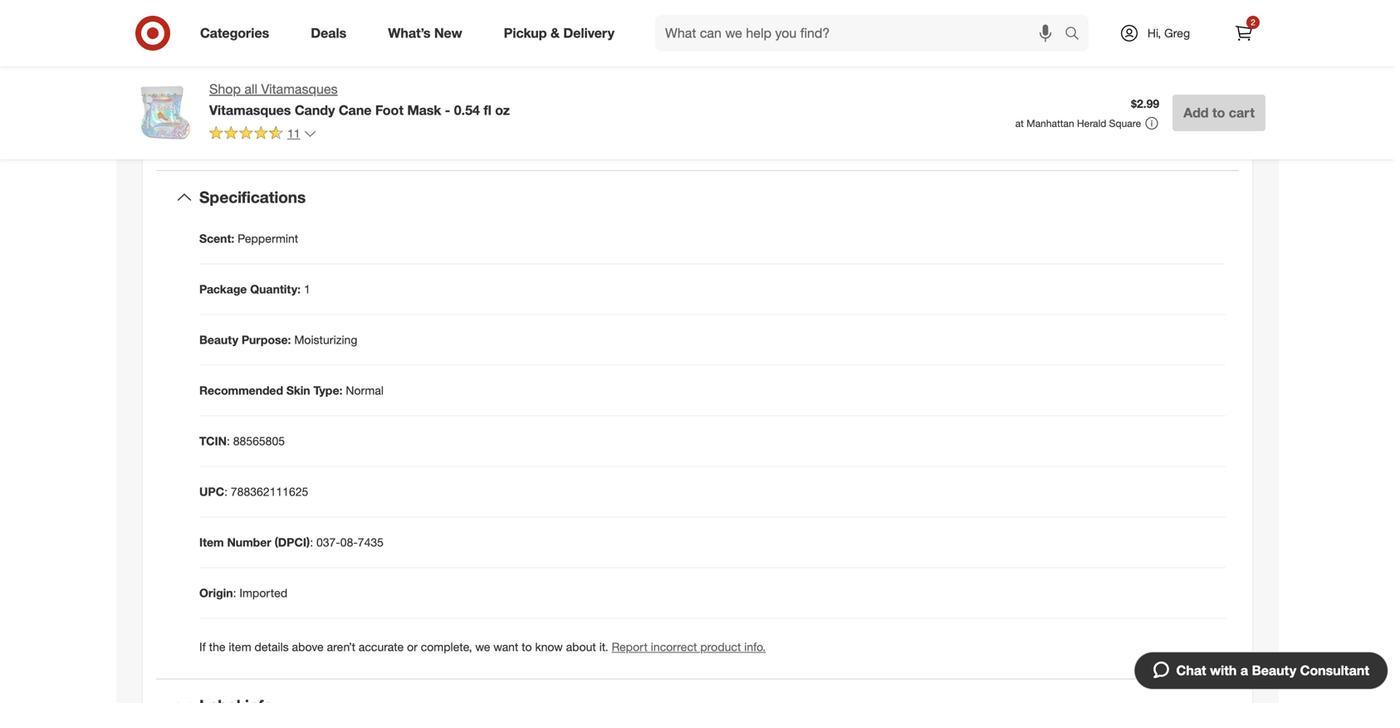 Task type: vqa. For each thing, say whether or not it's contained in the screenshot.


Task type: locate. For each thing, give the bounding box(es) containing it.
2 link
[[1226, 15, 1263, 52]]

tcin
[[199, 434, 227, 449]]

manhattan
[[1027, 117, 1075, 130]]

1 vertical spatial candy
[[295, 102, 335, 118]]

target problems: dry
[[216, 118, 325, 132]]

about
[[566, 640, 596, 655]]

0 vertical spatial foot
[[405, 31, 429, 46]]

0 horizontal spatial candy
[[295, 102, 335, 118]]

scent: peppermint
[[199, 232, 298, 246]]

foot down boost
[[376, 102, 404, 118]]

vitamasques up 11 link
[[209, 102, 291, 118]]

skin
[[287, 384, 310, 398]]

feet
[[280, 95, 303, 109]]

add to cart button
[[1173, 95, 1266, 131]]

037-
[[317, 536, 341, 550]]

what's new link
[[374, 15, 483, 52]]

new
[[434, 25, 463, 41]]

1 vertical spatial foot
[[376, 102, 404, 118]]

tcin : 88565805
[[199, 434, 285, 449]]

1 vertical spatial beauty
[[1253, 663, 1297, 679]]

cane inside dermatologist tested - candy cane foot mask ingredient formulation has been tested and approved by dermatologists to boost results.
[[375, 31, 402, 46]]

: for 788362111625
[[224, 485, 228, 500]]

cane inside shop all vitamasques vitamasques candy cane foot mask - 0.54 fl oz
[[339, 102, 372, 118]]

1 vertical spatial cane
[[339, 102, 372, 118]]

: left 788362111625
[[224, 485, 228, 500]]

0 horizontal spatial to
[[365, 48, 375, 63]]

1 vertical spatial target
[[216, 118, 248, 132]]

to right the add
[[1213, 105, 1226, 121]]

foot
[[405, 31, 429, 46], [376, 102, 404, 118]]

dermatologist
[[216, 31, 289, 46]]

0 vertical spatial cane
[[375, 31, 402, 46]]

cane down for
[[339, 102, 372, 118]]

accurate
[[359, 640, 404, 655]]

or
[[407, 640, 418, 655]]

deals link
[[297, 15, 367, 52]]

recommended skin type: normal
[[199, 384, 384, 398]]

7435
[[358, 536, 384, 550]]

1 horizontal spatial foot
[[405, 31, 429, 46]]

11 link
[[209, 125, 317, 144]]

add
[[1184, 105, 1209, 121]]

to right want
[[522, 640, 532, 655]]

0 horizontal spatial -
[[330, 31, 335, 46]]

pickup & delivery
[[504, 25, 615, 41]]

tested
[[292, 31, 327, 46]]

: left the imported
[[233, 586, 236, 601]]

normal
[[346, 384, 384, 398]]

shop
[[209, 81, 241, 97]]

- left 0.54
[[445, 102, 451, 118]]

0 vertical spatial mask
[[432, 31, 460, 46]]

target down target area: feet
[[216, 118, 248, 132]]

beauty
[[199, 333, 238, 347], [1253, 663, 1297, 679]]

- inside shop all vitamasques vitamasques candy cane foot mask - 0.54 fl oz
[[445, 102, 451, 118]]

ingredient
[[463, 31, 515, 46]]

candy up dermatologists
[[338, 31, 372, 46]]

beauty right a
[[1253, 663, 1297, 679]]

1 vertical spatial mask
[[407, 102, 442, 118]]

cane up boost
[[375, 31, 402, 46]]

: left the 88565805
[[227, 434, 230, 449]]

0 horizontal spatial cane
[[339, 102, 372, 118]]

beauty left purpose:
[[199, 333, 238, 347]]

origin : imported
[[199, 586, 288, 601]]

number
[[227, 536, 271, 550]]

1 horizontal spatial beauty
[[1253, 663, 1297, 679]]

candy up the 11
[[295, 102, 335, 118]]

to
[[365, 48, 375, 63], [1213, 105, 1226, 121], [522, 640, 532, 655]]

target down demographic:
[[216, 95, 248, 109]]

to left boost
[[365, 48, 375, 63]]

- up dermatologists
[[330, 31, 335, 46]]

boost
[[379, 48, 409, 63]]

2 vertical spatial to
[[522, 640, 532, 655]]

0 vertical spatial candy
[[338, 31, 372, 46]]

mask left 0.54
[[407, 102, 442, 118]]

herald
[[1078, 117, 1107, 130]]

if the item details above aren't accurate or complete, we want to know about it. report incorrect product info.
[[199, 640, 766, 655]]

results.
[[412, 48, 449, 63]]

oz
[[495, 102, 510, 118]]

2 target from the top
[[216, 118, 248, 132]]

chat
[[1177, 663, 1207, 679]]

:
[[227, 434, 230, 449], [224, 485, 228, 500], [310, 536, 313, 550], [233, 586, 236, 601]]

0 horizontal spatial beauty
[[199, 333, 238, 347]]

at
[[1016, 117, 1024, 130]]

1 vertical spatial to
[[1213, 105, 1226, 121]]

dermatologists
[[284, 48, 362, 63]]

vitamasques up dry
[[261, 81, 338, 97]]

1 vertical spatial -
[[445, 102, 451, 118]]

at manhattan herald square
[[1016, 117, 1142, 130]]

foot up results.
[[405, 31, 429, 46]]

square
[[1110, 117, 1142, 130]]

to inside dermatologist tested - candy cane foot mask ingredient formulation has been tested and approved by dermatologists to boost results.
[[365, 48, 375, 63]]

for
[[338, 71, 352, 86]]

above
[[292, 640, 324, 655]]

categories
[[200, 25, 269, 41]]

complete,
[[421, 640, 472, 655]]

: left 037-
[[310, 536, 313, 550]]

0 horizontal spatial all
[[245, 81, 258, 97]]

1 target from the top
[[216, 95, 248, 109]]

all right shop
[[245, 81, 258, 97]]

1 horizontal spatial -
[[445, 102, 451, 118]]

1 horizontal spatial cane
[[375, 31, 402, 46]]

0 vertical spatial to
[[365, 48, 375, 63]]

all right for
[[355, 71, 367, 86]]

hi,
[[1148, 26, 1162, 40]]

to inside button
[[1213, 105, 1226, 121]]

&
[[551, 25, 560, 41]]

2
[[1252, 17, 1256, 27]]

problems:
[[251, 118, 304, 132]]

mask up results.
[[432, 31, 460, 46]]

0 vertical spatial target
[[216, 95, 248, 109]]

: for 88565805
[[227, 434, 230, 449]]

what's
[[388, 25, 431, 41]]

0 horizontal spatial foot
[[376, 102, 404, 118]]

we
[[476, 640, 491, 655]]

1 horizontal spatial candy
[[338, 31, 372, 46]]

the
[[209, 640, 226, 655]]

fl
[[484, 102, 492, 118]]

candy inside dermatologist tested - candy cane foot mask ingredient formulation has been tested and approved by dermatologists to boost results.
[[338, 31, 372, 46]]

08-
[[341, 536, 358, 550]]

area:
[[251, 95, 277, 109]]

target
[[216, 95, 248, 109], [216, 118, 248, 132]]

0 vertical spatial -
[[330, 31, 335, 46]]

-
[[330, 31, 335, 46], [445, 102, 451, 118]]

2 horizontal spatial to
[[1213, 105, 1226, 121]]

dry
[[307, 118, 325, 132]]



Task type: describe. For each thing, give the bounding box(es) containing it.
peppermint
[[238, 232, 298, 246]]

mask inside shop all vitamasques vitamasques candy cane foot mask - 0.54 fl oz
[[407, 102, 442, 118]]

moisturizing
[[294, 333, 358, 347]]

categories link
[[186, 15, 290, 52]]

tested
[[632, 31, 665, 46]]

1
[[304, 282, 311, 297]]

if
[[199, 640, 206, 655]]

target for target problems: dry
[[216, 118, 248, 132]]

report incorrect product info. button
[[612, 640, 766, 656]]

know
[[535, 640, 563, 655]]

upc : 788362111625
[[199, 485, 309, 500]]

package quantity: 1
[[199, 282, 311, 297]]

greg
[[1165, 26, 1191, 40]]

1 horizontal spatial all
[[355, 71, 367, 86]]

foot inside dermatologist tested - candy cane foot mask ingredient formulation has been tested and approved by dermatologists to boost results.
[[405, 31, 429, 46]]

candy inside shop all vitamasques vitamasques candy cane foot mask - 0.54 fl oz
[[295, 102, 335, 118]]

specifications button
[[156, 171, 1240, 224]]

consultant
[[1301, 663, 1370, 679]]

incorrect
[[651, 640, 697, 655]]

hi, greg
[[1148, 26, 1191, 40]]

1 horizontal spatial to
[[522, 640, 532, 655]]

approved
[[216, 48, 265, 63]]

mask inside dermatologist tested - candy cane foot mask ingredient formulation has been tested and approved by dermatologists to boost results.
[[432, 31, 460, 46]]

chat with a beauty consultant
[[1177, 663, 1370, 679]]

delivery
[[564, 25, 615, 41]]

What can we help you find? suggestions appear below search field
[[656, 15, 1069, 52]]

: for imported
[[233, 586, 236, 601]]

$2.99
[[1132, 97, 1160, 111]]

imported
[[240, 586, 288, 601]]

type:
[[314, 384, 343, 398]]

with
[[1211, 663, 1238, 679]]

demographic:
[[216, 71, 289, 86]]

0 vertical spatial vitamasques
[[261, 81, 338, 97]]

beauty purpose: moisturizing
[[199, 333, 358, 347]]

report
[[612, 640, 648, 655]]

item
[[229, 640, 251, 655]]

11
[[287, 126, 300, 141]]

chat with a beauty consultant button
[[1135, 652, 1389, 690]]

package
[[199, 282, 247, 297]]

item number (dpci) : 037-08-7435
[[199, 536, 384, 550]]

quantity:
[[250, 282, 301, 297]]

foot inside shop all vitamasques vitamasques candy cane foot mask - 0.54 fl oz
[[376, 102, 404, 118]]

0 vertical spatial beauty
[[199, 333, 238, 347]]

target for target area: feet
[[216, 95, 248, 109]]

shop all vitamasques vitamasques candy cane foot mask - 0.54 fl oz
[[209, 81, 510, 118]]

upc
[[199, 485, 224, 500]]

pickup
[[504, 25, 547, 41]]

a
[[1241, 663, 1249, 679]]

1 vertical spatial vitamasques
[[209, 102, 291, 118]]

product
[[701, 640, 741, 655]]

suitable
[[293, 71, 335, 86]]

has
[[580, 31, 599, 46]]

been
[[602, 31, 629, 46]]

cart
[[1230, 105, 1256, 121]]

item
[[199, 536, 224, 550]]

pickup & delivery link
[[490, 15, 636, 52]]

by
[[269, 48, 281, 63]]

788362111625
[[231, 485, 309, 500]]

image of vitamasques candy cane foot mask - 0.54 fl oz image
[[130, 80, 196, 146]]

search
[[1058, 27, 1098, 43]]

add to cart
[[1184, 105, 1256, 121]]

0.54
[[454, 102, 480, 118]]

demographic: suitable for all
[[216, 71, 367, 86]]

want
[[494, 640, 519, 655]]

search button
[[1058, 15, 1098, 55]]

formulation
[[519, 31, 577, 46]]

(dpci)
[[275, 536, 310, 550]]

recommended
[[199, 384, 283, 398]]

- inside dermatologist tested - candy cane foot mask ingredient formulation has been tested and approved by dermatologists to boost results.
[[330, 31, 335, 46]]

info.
[[745, 640, 766, 655]]

all inside shop all vitamasques vitamasques candy cane foot mask - 0.54 fl oz
[[245, 81, 258, 97]]

88565805
[[233, 434, 285, 449]]

target area: feet
[[216, 95, 303, 109]]

dermatologist tested - candy cane foot mask ingredient formulation has been tested and approved by dermatologists to boost results.
[[216, 31, 688, 63]]

deals
[[311, 25, 347, 41]]

specifications
[[199, 188, 306, 207]]

beauty inside button
[[1253, 663, 1297, 679]]

it.
[[600, 640, 609, 655]]



